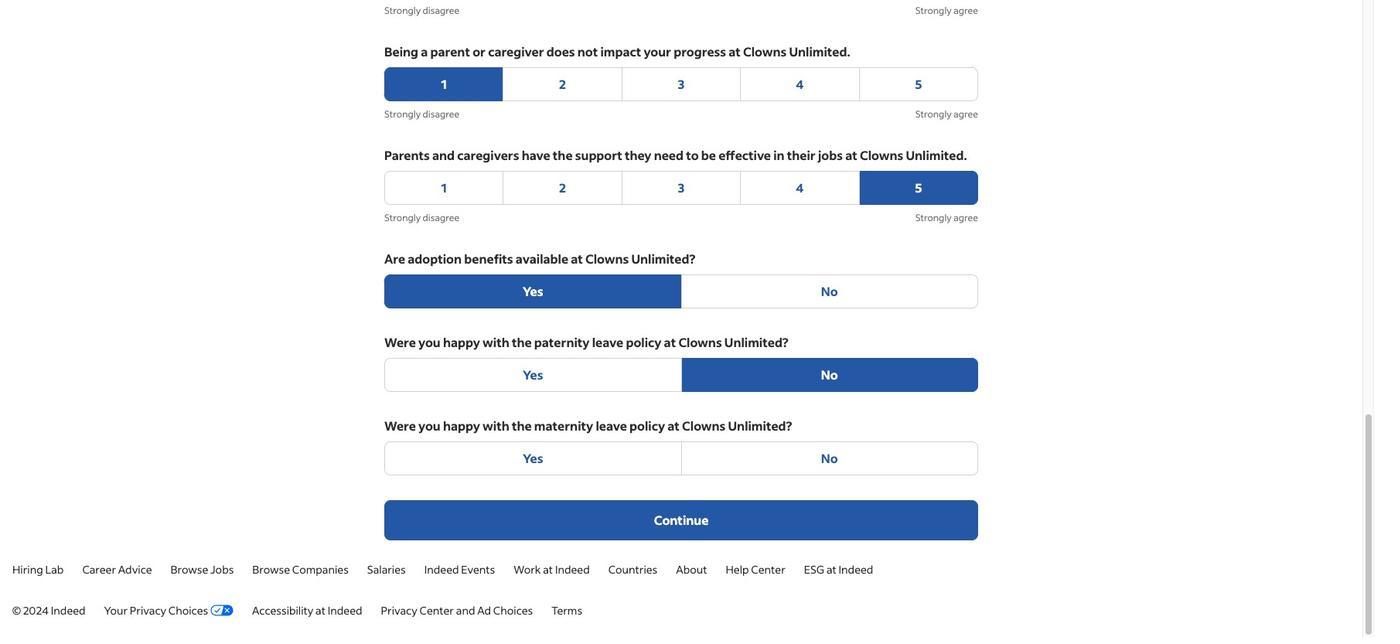 Task type: locate. For each thing, give the bounding box(es) containing it.
3 yes button from the top
[[384, 442, 682, 476]]

0 vertical spatial disagree
[[423, 5, 460, 16]]

1 vertical spatial with
[[483, 418, 509, 434]]

2 vertical spatial unlimited?
[[728, 418, 792, 434]]

0 vertical spatial strongly agree
[[915, 5, 978, 16]]

1 4 from the top
[[796, 76, 804, 92]]

choices right the ad
[[493, 603, 533, 618]]

5 group from the top
[[384, 442, 978, 476]]

2 agree from the top
[[954, 108, 978, 120]]

salaries link
[[367, 562, 406, 577]]

0 vertical spatial you
[[418, 334, 441, 350]]

yes button for paternity
[[384, 358, 682, 392]]

does
[[547, 43, 575, 60]]

3 no button from the top
[[681, 442, 978, 476]]

2 1 button from the top
[[384, 171, 504, 205]]

1 button down parents
[[384, 171, 504, 205]]

1 1 button from the top
[[384, 67, 504, 101]]

4 down their
[[796, 179, 804, 196]]

2 3 from the top
[[678, 179, 685, 196]]

group for does
[[384, 67, 978, 101]]

2 1 from the top
[[441, 179, 447, 196]]

2 no from the top
[[821, 367, 838, 383]]

2 button
[[503, 67, 622, 101], [503, 171, 622, 205]]

1 vertical spatial center
[[420, 603, 454, 618]]

browse jobs
[[171, 562, 234, 577]]

1 vertical spatial leave
[[596, 418, 627, 434]]

strongly disagree
[[384, 5, 460, 16], [384, 108, 460, 120], [384, 212, 460, 223]]

1 vertical spatial unlimited?
[[724, 334, 789, 350]]

2 vertical spatial disagree
[[423, 212, 460, 223]]

your
[[104, 603, 128, 618]]

the right have at the top of the page
[[553, 147, 573, 163]]

3 yes from the top
[[523, 450, 543, 466]]

salaries
[[367, 562, 406, 577]]

yes down paternity
[[523, 367, 543, 383]]

yes down are adoption benefits available at clowns unlimited?
[[523, 283, 543, 299]]

your privacy choices
[[104, 603, 208, 618]]

accessibility at indeed
[[252, 603, 362, 618]]

3 agree from the top
[[954, 212, 978, 223]]

jobs
[[210, 562, 234, 577]]

with left maternity
[[483, 418, 509, 434]]

2 2 from the top
[[559, 179, 566, 196]]

indeed for esg at indeed
[[839, 562, 873, 577]]

browse for browse companies
[[252, 562, 290, 577]]

0 vertical spatial 3 button
[[622, 67, 741, 101]]

1 horizontal spatial browse
[[252, 562, 290, 577]]

strongly disagree up adoption
[[384, 212, 460, 223]]

disagree
[[423, 5, 460, 16], [423, 108, 460, 120], [423, 212, 460, 223]]

were you happy with the paternity leave policy at clowns unlimited?
[[384, 334, 789, 350]]

1 vertical spatial 4
[[796, 179, 804, 196]]

5 button
[[859, 67, 978, 101], [859, 171, 978, 205]]

3 group from the top
[[384, 275, 978, 309]]

about link
[[676, 562, 707, 577]]

©
[[12, 603, 21, 618]]

1 were from the top
[[384, 334, 416, 350]]

1 vertical spatial the
[[512, 334, 532, 350]]

progress
[[674, 43, 726, 60]]

1 vertical spatial 2 button
[[503, 171, 622, 205]]

4
[[796, 76, 804, 92], [796, 179, 804, 196]]

1 no button from the top
[[681, 275, 978, 309]]

and
[[432, 147, 455, 163], [456, 603, 475, 618]]

4 for their
[[796, 179, 804, 196]]

1 vertical spatial 1 button
[[384, 171, 504, 205]]

1 vertical spatial strongly agree
[[915, 108, 978, 120]]

1 vertical spatial and
[[456, 603, 475, 618]]

0 vertical spatial leave
[[592, 334, 623, 350]]

2 4 from the top
[[796, 179, 804, 196]]

at
[[729, 43, 741, 60], [845, 147, 857, 163], [571, 251, 583, 267], [664, 334, 676, 350], [668, 418, 680, 434], [543, 562, 553, 577], [827, 562, 837, 577], [316, 603, 326, 618]]

happy
[[443, 334, 480, 350], [443, 418, 480, 434]]

work at indeed link
[[514, 562, 590, 577]]

1 1 from the top
[[441, 76, 447, 92]]

agree for being a parent or caregiver does not impact your progress at clowns unlimited.
[[954, 108, 978, 120]]

1 vertical spatial 1
[[441, 179, 447, 196]]

center
[[751, 562, 786, 577], [420, 603, 454, 618]]

indeed up terms
[[555, 562, 590, 577]]

parents
[[384, 147, 430, 163]]

main content
[[384, 0, 978, 553]]

2 vertical spatial no
[[821, 450, 838, 466]]

1 vertical spatial 3
[[678, 179, 685, 196]]

2 browse from the left
[[252, 562, 290, 577]]

2 3 button from the top
[[622, 171, 741, 205]]

disagree up parent
[[423, 5, 460, 16]]

1 yes button from the top
[[384, 275, 682, 309]]

1 2 from the top
[[559, 76, 566, 92]]

1 no from the top
[[821, 283, 838, 299]]

2 up available
[[559, 179, 566, 196]]

leave right maternity
[[596, 418, 627, 434]]

group for support
[[384, 171, 978, 205]]

browse up "accessibility"
[[252, 562, 290, 577]]

5 button for being a parent or caregiver does not impact your progress at clowns unlimited.
[[859, 67, 978, 101]]

strongly disagree up parents
[[384, 108, 460, 120]]

1 browse from the left
[[171, 562, 208, 577]]

yes button
[[384, 275, 682, 309], [384, 358, 682, 392], [384, 442, 682, 476]]

1 vertical spatial were
[[384, 418, 416, 434]]

0 vertical spatial no
[[821, 283, 838, 299]]

leave for maternity
[[596, 418, 627, 434]]

1 up adoption
[[441, 179, 447, 196]]

0 vertical spatial 1 button
[[384, 67, 504, 101]]

the for maternity
[[512, 418, 532, 434]]

1 5 button from the top
[[859, 67, 978, 101]]

1 5 from the top
[[915, 76, 922, 92]]

you
[[418, 334, 441, 350], [418, 418, 441, 434]]

2 group from the top
[[384, 171, 978, 205]]

4 button for unlimited.
[[740, 67, 860, 101]]

2 5 button from the top
[[859, 171, 978, 205]]

disagree up parents
[[423, 108, 460, 120]]

in
[[773, 147, 785, 163]]

terms link
[[552, 603, 582, 618]]

2 vertical spatial yes button
[[384, 442, 682, 476]]

2 with from the top
[[483, 418, 509, 434]]

0 vertical spatial the
[[553, 147, 573, 163]]

leave right paternity
[[592, 334, 623, 350]]

1 button for parent
[[384, 67, 504, 101]]

0 vertical spatial and
[[432, 147, 455, 163]]

0 vertical spatial happy
[[443, 334, 480, 350]]

0 vertical spatial 3
[[678, 76, 685, 92]]

1 vertical spatial 2
[[559, 179, 566, 196]]

© 2024 indeed
[[12, 603, 86, 618]]

strongly disagree up the 'a'
[[384, 5, 460, 16]]

1 vertical spatial no
[[821, 367, 838, 383]]

1 vertical spatial agree
[[954, 108, 978, 120]]

3 strongly disagree from the top
[[384, 212, 460, 223]]

3 button down progress
[[622, 67, 741, 101]]

continue link
[[384, 500, 978, 541]]

1 down parent
[[441, 76, 447, 92]]

privacy down salaries link
[[381, 603, 417, 618]]

being a parent or caregiver does not impact your progress at clowns unlimited.
[[384, 43, 850, 60]]

indeed
[[424, 562, 459, 577], [555, 562, 590, 577], [839, 562, 873, 577], [51, 603, 86, 618], [328, 603, 362, 618]]

no button
[[681, 275, 978, 309], [681, 358, 978, 392], [681, 442, 978, 476]]

1
[[441, 76, 447, 92], [441, 179, 447, 196]]

3 strongly agree from the top
[[915, 212, 978, 223]]

the
[[553, 147, 573, 163], [512, 334, 532, 350], [512, 418, 532, 434]]

2 button down have at the top of the page
[[503, 171, 622, 205]]

disagree up adoption
[[423, 212, 460, 223]]

browse
[[171, 562, 208, 577], [252, 562, 290, 577]]

2 vertical spatial strongly agree
[[915, 212, 978, 223]]

0 vertical spatial no button
[[681, 275, 978, 309]]

3 for your
[[678, 76, 685, 92]]

1 2 button from the top
[[503, 67, 622, 101]]

1 vertical spatial 5
[[915, 179, 922, 196]]

4 button
[[740, 67, 860, 101], [740, 171, 860, 205]]

4 button up their
[[740, 67, 860, 101]]

no button for were you happy with the paternity leave policy at clowns unlimited?
[[681, 358, 978, 392]]

4 group from the top
[[384, 358, 978, 392]]

no for are adoption benefits available at clowns unlimited?
[[821, 283, 838, 299]]

2 yes from the top
[[523, 367, 543, 383]]

2 vertical spatial strongly disagree
[[384, 212, 460, 223]]

3
[[678, 76, 685, 92], [678, 179, 685, 196]]

browse left jobs
[[171, 562, 208, 577]]

0 vertical spatial strongly disagree
[[384, 5, 460, 16]]

1 vertical spatial disagree
[[423, 108, 460, 120]]

0 horizontal spatial browse
[[171, 562, 208, 577]]

caregivers
[[457, 147, 519, 163]]

agree for parents and caregivers have the support they need to be effective in their jobs at clowns unlimited.
[[954, 212, 978, 223]]

1 for caregivers
[[441, 179, 447, 196]]

group for paternity
[[384, 358, 978, 392]]

5 for being a parent or caregiver does not impact your progress at clowns unlimited.
[[915, 76, 922, 92]]

you for were you happy with the paternity leave policy at clowns unlimited?
[[418, 334, 441, 350]]

0 vertical spatial 2
[[559, 76, 566, 92]]

you for were you happy with the maternity leave policy at clowns unlimited?
[[418, 418, 441, 434]]

2 2 button from the top
[[503, 171, 622, 205]]

2 no button from the top
[[681, 358, 978, 392]]

1 vertical spatial happy
[[443, 418, 480, 434]]

2 button for support
[[503, 171, 622, 205]]

1 horizontal spatial choices
[[493, 603, 533, 618]]

1 vertical spatial 4 button
[[740, 171, 860, 205]]

3 button
[[622, 67, 741, 101], [622, 171, 741, 205]]

1 with from the top
[[483, 334, 509, 350]]

1 horizontal spatial unlimited.
[[906, 147, 967, 163]]

unlimited.
[[789, 43, 850, 60], [906, 147, 967, 163]]

with left paternity
[[483, 334, 509, 350]]

strongly agree
[[915, 5, 978, 16], [915, 108, 978, 120], [915, 212, 978, 223]]

0 vertical spatial 5 button
[[859, 67, 978, 101]]

3 no from the top
[[821, 450, 838, 466]]

the for support
[[553, 147, 573, 163]]

indeed right esg
[[839, 562, 873, 577]]

0 horizontal spatial and
[[432, 147, 455, 163]]

2 yes button from the top
[[384, 358, 682, 392]]

1 horizontal spatial center
[[751, 562, 786, 577]]

2 5 from the top
[[915, 179, 922, 196]]

0 vertical spatial center
[[751, 562, 786, 577]]

strongly disagree for being
[[384, 108, 460, 120]]

3 down progress
[[678, 76, 685, 92]]

1 3 button from the top
[[622, 67, 741, 101]]

0 vertical spatial agree
[[954, 5, 978, 16]]

caregiver
[[488, 43, 544, 60]]

2 vertical spatial agree
[[954, 212, 978, 223]]

events
[[461, 562, 495, 577]]

maternity
[[534, 418, 593, 434]]

and right parents
[[432, 147, 455, 163]]

indeed right 2024
[[51, 603, 86, 618]]

4 button down their
[[740, 171, 860, 205]]

1 vertical spatial you
[[418, 418, 441, 434]]

strongly
[[384, 5, 421, 16], [915, 5, 952, 16], [384, 108, 421, 120], [915, 108, 952, 120], [384, 212, 421, 223], [915, 212, 952, 223]]

2 happy from the top
[[443, 418, 480, 434]]

no
[[821, 283, 838, 299], [821, 367, 838, 383], [821, 450, 838, 466]]

2 down does
[[559, 76, 566, 92]]

1 yes from the top
[[523, 283, 543, 299]]

strongly agree for parents and caregivers have the support they need to be effective in their jobs at clowns unlimited.
[[915, 212, 978, 223]]

and left the ad
[[456, 603, 475, 618]]

3 disagree from the top
[[423, 212, 460, 223]]

group
[[384, 67, 978, 101], [384, 171, 978, 205], [384, 275, 978, 309], [384, 358, 978, 392], [384, 442, 978, 476]]

0 vertical spatial 1
[[441, 76, 447, 92]]

choices down the browse jobs 'link'
[[168, 603, 208, 618]]

2 4 button from the top
[[740, 171, 860, 205]]

yes button down maternity
[[384, 442, 682, 476]]

accessibility
[[252, 603, 313, 618]]

browse jobs link
[[171, 562, 234, 577]]

leave
[[592, 334, 623, 350], [596, 418, 627, 434]]

1 vertical spatial 3 button
[[622, 171, 741, 205]]

privacy
[[130, 603, 166, 618], [381, 603, 417, 618]]

0 horizontal spatial center
[[420, 603, 454, 618]]

1 vertical spatial no button
[[681, 358, 978, 392]]

0 vertical spatial policy
[[626, 334, 662, 350]]

2 button down does
[[503, 67, 622, 101]]

unlimited?
[[631, 251, 695, 267], [724, 334, 789, 350], [728, 418, 792, 434]]

2 strongly disagree from the top
[[384, 108, 460, 120]]

3 down the parents and caregivers have the support they need to be effective in their jobs at clowns unlimited.
[[678, 179, 685, 196]]

2 button for does
[[503, 67, 622, 101]]

0 horizontal spatial privacy
[[130, 603, 166, 618]]

1 horizontal spatial privacy
[[381, 603, 417, 618]]

1 4 button from the top
[[740, 67, 860, 101]]

countries
[[608, 562, 658, 577]]

no for were you happy with the paternity leave policy at clowns unlimited?
[[821, 367, 838, 383]]

1 vertical spatial policy
[[630, 418, 665, 434]]

with
[[483, 334, 509, 350], [483, 418, 509, 434]]

0 vertical spatial with
[[483, 334, 509, 350]]

terms
[[552, 603, 582, 618]]

0 horizontal spatial choices
[[168, 603, 208, 618]]

3 button for to
[[622, 171, 741, 205]]

1 vertical spatial 5 button
[[859, 171, 978, 205]]

0 vertical spatial yes button
[[384, 275, 682, 309]]

continue
[[654, 512, 709, 528]]

0 vertical spatial unlimited?
[[631, 251, 695, 267]]

yes
[[523, 283, 543, 299], [523, 367, 543, 383], [523, 450, 543, 466]]

agree
[[954, 5, 978, 16], [954, 108, 978, 120], [954, 212, 978, 223]]

1 choices from the left
[[168, 603, 208, 618]]

1 vertical spatial yes button
[[384, 358, 682, 392]]

clowns
[[743, 43, 787, 60], [860, 147, 903, 163], [585, 251, 629, 267], [679, 334, 722, 350], [682, 418, 726, 434]]

2 were from the top
[[384, 418, 416, 434]]

2 disagree from the top
[[423, 108, 460, 120]]

1 you from the top
[[418, 334, 441, 350]]

1 vertical spatial strongly disagree
[[384, 108, 460, 120]]

2
[[559, 76, 566, 92], [559, 179, 566, 196]]

2 vertical spatial no button
[[681, 442, 978, 476]]

0 vertical spatial were
[[384, 334, 416, 350]]

3 button down the parents and caregivers have the support they need to be effective in their jobs at clowns unlimited.
[[622, 171, 741, 205]]

yes button down paternity
[[384, 358, 682, 392]]

0 horizontal spatial unlimited.
[[789, 43, 850, 60]]

1 3 from the top
[[678, 76, 685, 92]]

indeed down companies
[[328, 603, 362, 618]]

0 vertical spatial 2 button
[[503, 67, 622, 101]]

1 group from the top
[[384, 67, 978, 101]]

center right help
[[751, 562, 786, 577]]

1 vertical spatial yes
[[523, 367, 543, 383]]

1 vertical spatial unlimited.
[[906, 147, 967, 163]]

1 disagree from the top
[[423, 5, 460, 16]]

2 strongly agree from the top
[[915, 108, 978, 120]]

privacy right your
[[130, 603, 166, 618]]

4 up their
[[796, 76, 804, 92]]

0 vertical spatial yes
[[523, 283, 543, 299]]

or
[[473, 43, 486, 60]]

no button for were you happy with the maternity leave policy at clowns unlimited?
[[681, 442, 978, 476]]

0 vertical spatial 4 button
[[740, 67, 860, 101]]

1 happy from the top
[[443, 334, 480, 350]]

1 button down parent
[[384, 67, 504, 101]]

no button for are adoption benefits available at clowns unlimited?
[[681, 275, 978, 309]]

3 for to
[[678, 179, 685, 196]]

yes for maternity
[[523, 450, 543, 466]]

2 you from the top
[[418, 418, 441, 434]]

0 vertical spatial 4
[[796, 76, 804, 92]]

and inside main content
[[432, 147, 455, 163]]

the left paternity
[[512, 334, 532, 350]]

browse companies
[[252, 562, 349, 577]]

the left maternity
[[512, 418, 532, 434]]

1 button
[[384, 67, 504, 101], [384, 171, 504, 205]]

advice
[[118, 562, 152, 577]]

2 vertical spatial yes
[[523, 450, 543, 466]]

yes down maternity
[[523, 450, 543, 466]]

yes button down are adoption benefits available at clowns unlimited?
[[384, 275, 682, 309]]

center down indeed events
[[420, 603, 454, 618]]

0 vertical spatial 5
[[915, 76, 922, 92]]

were you happy with the maternity leave policy at clowns unlimited?
[[384, 418, 792, 434]]

2 vertical spatial the
[[512, 418, 532, 434]]



Task type: describe. For each thing, give the bounding box(es) containing it.
career advice
[[82, 562, 152, 577]]

1 for parent
[[441, 76, 447, 92]]

group for maternity
[[384, 442, 978, 476]]

browse companies link
[[252, 562, 349, 577]]

effective
[[719, 147, 771, 163]]

unlimited? for were you happy with the paternity leave policy at clowns unlimited?
[[724, 334, 789, 350]]

1 privacy from the left
[[130, 603, 166, 618]]

have
[[522, 147, 550, 163]]

your
[[644, 43, 671, 60]]

leave for paternity
[[592, 334, 623, 350]]

1 strongly disagree from the top
[[384, 5, 460, 16]]

countries link
[[608, 562, 658, 577]]

disagree for a
[[423, 108, 460, 120]]

policy for maternity
[[630, 418, 665, 434]]

center for help
[[751, 562, 786, 577]]

group for clowns
[[384, 275, 978, 309]]

hiring lab
[[12, 562, 64, 577]]

work at indeed
[[514, 562, 590, 577]]

are adoption benefits available at clowns unlimited?
[[384, 251, 695, 267]]

indeed events
[[424, 562, 495, 577]]

3 button for your
[[622, 67, 741, 101]]

with for maternity
[[483, 418, 509, 434]]

hiring
[[12, 562, 43, 577]]

2 privacy from the left
[[381, 603, 417, 618]]

jobs
[[818, 147, 843, 163]]

indeed events link
[[424, 562, 495, 577]]

unlimited? for were you happy with the maternity leave policy at clowns unlimited?
[[728, 418, 792, 434]]

ad
[[477, 603, 491, 618]]

1 horizontal spatial and
[[456, 603, 475, 618]]

yes for clowns
[[523, 283, 543, 299]]

impact
[[600, 43, 641, 60]]

esg
[[804, 562, 824, 577]]

2 for support
[[559, 179, 566, 196]]

parent
[[430, 43, 470, 60]]

accessibility at indeed link
[[252, 603, 362, 618]]

policy for paternity
[[626, 334, 662, 350]]

privacy center and ad choices link
[[381, 603, 533, 618]]

main content containing being a parent or caregiver does not impact your progress at clowns unlimited.
[[384, 0, 978, 553]]

indeed for accessibility at indeed
[[328, 603, 362, 618]]

to
[[686, 147, 699, 163]]

lab
[[45, 562, 64, 577]]

1 strongly agree from the top
[[915, 5, 978, 16]]

work
[[514, 562, 541, 577]]

strongly agree for being a parent or caregiver does not impact your progress at clowns unlimited.
[[915, 108, 978, 120]]

benefits
[[464, 251, 513, 267]]

be
[[701, 147, 716, 163]]

strongly disagree for parents
[[384, 212, 460, 223]]

paternity
[[534, 334, 590, 350]]

1 agree from the top
[[954, 5, 978, 16]]

career
[[82, 562, 116, 577]]

disagree for and
[[423, 212, 460, 223]]

a
[[421, 43, 428, 60]]

indeed for work at indeed
[[555, 562, 590, 577]]

help center link
[[726, 562, 786, 577]]

they
[[625, 147, 652, 163]]

privacy center and ad choices
[[381, 603, 533, 618]]

your privacy choices link
[[104, 603, 234, 618]]

parents and caregivers have the support they need to be effective in their jobs at clowns unlimited.
[[384, 147, 967, 163]]

5 for parents and caregivers have the support they need to be effective in their jobs at clowns unlimited.
[[915, 179, 922, 196]]

about
[[676, 562, 707, 577]]

2 choices from the left
[[493, 603, 533, 618]]

no for were you happy with the maternity leave policy at clowns unlimited?
[[821, 450, 838, 466]]

4 button for their
[[740, 171, 860, 205]]

adoption
[[408, 251, 462, 267]]

are
[[384, 251, 405, 267]]

2024
[[23, 603, 49, 618]]

help center
[[726, 562, 786, 577]]

browse for browse jobs
[[171, 562, 208, 577]]

yes button for maternity
[[384, 442, 682, 476]]

indeed for © 2024 indeed
[[51, 603, 86, 618]]

hiring lab link
[[12, 562, 64, 577]]

being
[[384, 43, 418, 60]]

indeed left events on the bottom left
[[424, 562, 459, 577]]

not
[[578, 43, 598, 60]]

2 for does
[[559, 76, 566, 92]]

were for were you happy with the maternity leave policy at clowns unlimited?
[[384, 418, 416, 434]]

were for were you happy with the paternity leave policy at clowns unlimited?
[[384, 334, 416, 350]]

0 vertical spatial unlimited.
[[789, 43, 850, 60]]

esg at indeed
[[804, 562, 873, 577]]

help
[[726, 562, 749, 577]]

yes for paternity
[[523, 367, 543, 383]]

esg at indeed link
[[804, 562, 873, 577]]

4 for unlimited.
[[796, 76, 804, 92]]

with for paternity
[[483, 334, 509, 350]]

5 button for parents and caregivers have the support they need to be effective in their jobs at clowns unlimited.
[[859, 171, 978, 205]]

the for paternity
[[512, 334, 532, 350]]

yes button for clowns
[[384, 275, 682, 309]]

happy for maternity
[[443, 418, 480, 434]]

career advice link
[[82, 562, 152, 577]]

1 button for caregivers
[[384, 171, 504, 205]]

their
[[787, 147, 816, 163]]

support
[[575, 147, 622, 163]]

happy for paternity
[[443, 334, 480, 350]]

available
[[516, 251, 568, 267]]

need
[[654, 147, 684, 163]]

center for privacy
[[420, 603, 454, 618]]

companies
[[292, 562, 349, 577]]



Task type: vqa. For each thing, say whether or not it's contained in the screenshot.
"Close Job Details" Icon
no



